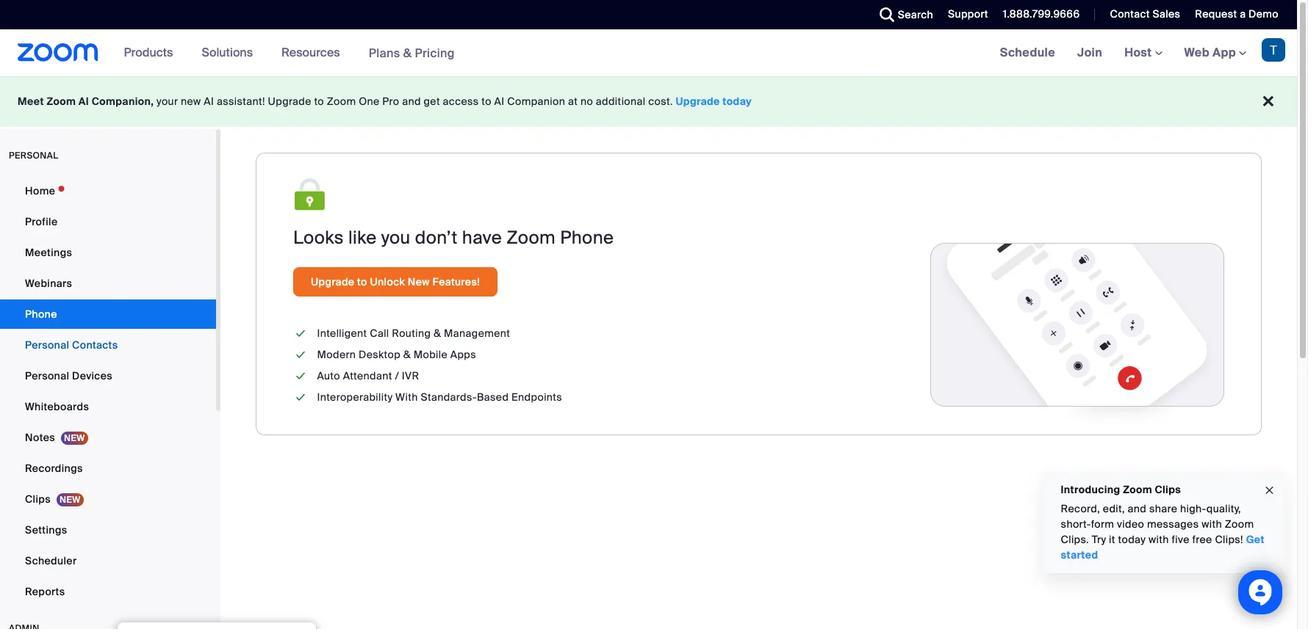 Task type: vqa. For each thing, say whether or not it's contained in the screenshot.
Plans & Pricing link
yes



Task type: locate. For each thing, give the bounding box(es) containing it.
/
[[395, 370, 399, 383]]

schedule
[[1000, 45, 1055, 60]]

& right plans
[[403, 45, 412, 61]]

support link
[[937, 0, 992, 29], [948, 7, 988, 21]]

ai left companion,
[[78, 95, 89, 108]]

1 horizontal spatial clips
[[1155, 484, 1181, 497]]

and up video at the right of the page
[[1128, 503, 1147, 516]]

webinars link
[[0, 269, 216, 298]]

auto attendant / ivr
[[317, 370, 419, 383]]

0 vertical spatial checked image
[[293, 326, 308, 342]]

video
[[1117, 518, 1145, 531]]

banner containing products
[[0, 29, 1297, 77]]

1 vertical spatial checked image
[[293, 348, 308, 363]]

0 horizontal spatial clips
[[25, 493, 51, 506]]

ai
[[78, 95, 89, 108], [204, 95, 214, 108], [494, 95, 505, 108]]

1 vertical spatial phone
[[25, 308, 57, 321]]

1 horizontal spatial today
[[1118, 534, 1146, 547]]

upgrade inside upgrade to unlock new features! button
[[311, 276, 354, 289]]

personal
[[9, 150, 58, 162]]

meetings navigation
[[989, 29, 1297, 77]]

close image
[[1264, 482, 1276, 499]]

record,
[[1061, 503, 1100, 516]]

checked image left the auto on the bottom of page
[[293, 369, 308, 384]]

with
[[395, 391, 418, 404]]

personal
[[25, 339, 69, 352], [25, 370, 69, 383]]

1 horizontal spatial to
[[357, 276, 367, 289]]

2 horizontal spatial ai
[[494, 95, 505, 108]]

today
[[723, 95, 752, 108], [1118, 534, 1146, 547]]

&
[[403, 45, 412, 61], [434, 327, 441, 340], [403, 348, 411, 362]]

zoom left one
[[327, 95, 356, 108]]

get
[[424, 95, 440, 108]]

free
[[1193, 534, 1213, 547]]

home link
[[0, 176, 216, 206]]

1 checked image from the top
[[293, 369, 308, 384]]

unlock
[[370, 276, 405, 289]]

3 ai from the left
[[494, 95, 505, 108]]

& up ivr
[[403, 348, 411, 362]]

endpoints
[[512, 391, 562, 404]]

1 vertical spatial personal
[[25, 370, 69, 383]]

with down messages
[[1149, 534, 1169, 547]]

zoom up clips!
[[1225, 518, 1254, 531]]

1 vertical spatial checked image
[[293, 390, 308, 406]]

solutions button
[[202, 29, 259, 76]]

1 checked image from the top
[[293, 326, 308, 342]]

app
[[1213, 45, 1236, 60]]

intelligent
[[317, 327, 367, 340]]

notes
[[25, 431, 55, 445]]

0 vertical spatial personal
[[25, 339, 69, 352]]

checked image for interoperability
[[293, 390, 308, 406]]

settings link
[[0, 516, 216, 545]]

personal up personal devices
[[25, 339, 69, 352]]

meet zoom ai companion, your new ai assistant! upgrade to zoom one pro and get access to ai companion at no additional cost. upgrade today
[[18, 95, 752, 108]]

and left get
[[402, 95, 421, 108]]

upgrade right cost.
[[676, 95, 720, 108]]

it
[[1109, 534, 1116, 547]]

0 horizontal spatial phone
[[25, 308, 57, 321]]

clips up share at the bottom of page
[[1155, 484, 1181, 497]]

upgrade down the looks
[[311, 276, 354, 289]]

1 horizontal spatial with
[[1202, 518, 1222, 531]]

based
[[477, 391, 509, 404]]

looks
[[293, 226, 344, 249]]

checked image
[[293, 369, 308, 384], [293, 390, 308, 406]]

attendant
[[343, 370, 392, 383]]

get started link
[[1061, 534, 1265, 562]]

resources button
[[282, 29, 347, 76]]

at
[[568, 95, 578, 108]]

settings
[[25, 524, 67, 537]]

like
[[348, 226, 377, 249]]

0 vertical spatial checked image
[[293, 369, 308, 384]]

with up free
[[1202, 518, 1222, 531]]

modern desktop & mobile apps
[[317, 348, 476, 362]]

join
[[1077, 45, 1102, 60]]

today inside meet zoom ai companion, footer
[[723, 95, 752, 108]]

with
[[1202, 518, 1222, 531], [1149, 534, 1169, 547]]

zoom logo image
[[18, 43, 98, 62]]

zoom
[[47, 95, 76, 108], [327, 95, 356, 108], [506, 226, 556, 249], [1123, 484, 1152, 497], [1225, 518, 1254, 531]]

1.888.799.9666
[[1003, 7, 1080, 21]]

checked image left 'intelligent'
[[293, 326, 308, 342]]

clips!
[[1215, 534, 1244, 547]]

sales
[[1153, 7, 1180, 21]]

checked image for intelligent
[[293, 326, 308, 342]]

tooltip
[[118, 623, 316, 630]]

& up mobile
[[434, 327, 441, 340]]

zoom up edit,
[[1123, 484, 1152, 497]]

profile link
[[0, 207, 216, 237]]

zoom right meet
[[47, 95, 76, 108]]

ai right new
[[204, 95, 214, 108]]

1 vertical spatial with
[[1149, 534, 1169, 547]]

plans
[[369, 45, 400, 61]]

0 horizontal spatial to
[[314, 95, 324, 108]]

2 horizontal spatial to
[[482, 95, 492, 108]]

short-
[[1061, 518, 1091, 531]]

you
[[381, 226, 411, 249]]

upgrade to unlock new features! button
[[293, 267, 498, 297]]

1 horizontal spatial ai
[[204, 95, 214, 108]]

features!
[[433, 276, 480, 289]]

1 personal from the top
[[25, 339, 69, 352]]

clips
[[1155, 484, 1181, 497], [25, 493, 51, 506]]

new
[[181, 95, 201, 108]]

0 horizontal spatial and
[[402, 95, 421, 108]]

solutions
[[202, 45, 253, 60]]

scheduler link
[[0, 547, 216, 576]]

resources
[[282, 45, 340, 60]]

0 vertical spatial phone
[[560, 226, 614, 249]]

to right access
[[482, 95, 492, 108]]

0 horizontal spatial ai
[[78, 95, 89, 108]]

1.888.799.9666 button
[[992, 0, 1084, 29], [1003, 7, 1080, 21]]

to left unlock
[[357, 276, 367, 289]]

1 ai from the left
[[78, 95, 89, 108]]

2 ai from the left
[[204, 95, 214, 108]]

0 vertical spatial and
[[402, 95, 421, 108]]

upgrade to unlock new features!
[[311, 276, 480, 289]]

0 vertical spatial today
[[723, 95, 752, 108]]

2 checked image from the top
[[293, 390, 308, 406]]

1 vertical spatial today
[[1118, 534, 1146, 547]]

contacts
[[72, 339, 118, 352]]

assistant!
[[217, 95, 265, 108]]

host button
[[1124, 45, 1162, 60]]

1 horizontal spatial and
[[1128, 503, 1147, 516]]

banner
[[0, 29, 1297, 77]]

1 vertical spatial and
[[1128, 503, 1147, 516]]

ai left companion
[[494, 95, 505, 108]]

zoom inside record, edit, and share high-quality, short-form video messages with zoom clips. try it today with five free clips!
[[1225, 518, 1254, 531]]

clips.
[[1061, 534, 1089, 547]]

0 horizontal spatial today
[[723, 95, 752, 108]]

introducing zoom clips
[[1061, 484, 1181, 497]]

try
[[1092, 534, 1107, 547]]

meetings
[[25, 246, 72, 259]]

request
[[1195, 7, 1237, 21]]

no
[[580, 95, 593, 108]]

0 vertical spatial &
[[403, 45, 412, 61]]

and inside record, edit, and share high-quality, short-form video messages with zoom clips. try it today with five free clips!
[[1128, 503, 1147, 516]]

and inside meet zoom ai companion, footer
[[402, 95, 421, 108]]

personal up "whiteboards"
[[25, 370, 69, 383]]

demo
[[1249, 7, 1279, 21]]

clips up settings
[[25, 493, 51, 506]]

edit,
[[1103, 503, 1125, 516]]

to down resources dropdown button
[[314, 95, 324, 108]]

personal contacts
[[25, 339, 118, 352]]

checked image left interoperability
[[293, 390, 308, 406]]

desktop
[[359, 348, 401, 362]]

upgrade down product information navigation
[[268, 95, 311, 108]]

companion
[[507, 95, 565, 108]]

2 personal from the top
[[25, 370, 69, 383]]

interoperability with standards-based endpoints
[[317, 391, 562, 404]]

checked image
[[293, 326, 308, 342], [293, 348, 308, 363]]

checked image left modern
[[293, 348, 308, 363]]

2 checked image from the top
[[293, 348, 308, 363]]



Task type: describe. For each thing, give the bounding box(es) containing it.
search
[[898, 8, 933, 21]]

whiteboards
[[25, 401, 89, 414]]

upgrade today link
[[676, 95, 752, 108]]

clips link
[[0, 485, 216, 514]]

management
[[444, 327, 510, 340]]

schedule link
[[989, 29, 1066, 76]]

personal for personal contacts
[[25, 339, 69, 352]]

personal for personal devices
[[25, 370, 69, 383]]

clips inside personal menu menu
[[25, 493, 51, 506]]

quality,
[[1207, 503, 1241, 516]]

to inside button
[[357, 276, 367, 289]]

standards-
[[421, 391, 477, 404]]

personal menu menu
[[0, 176, 216, 608]]

0 vertical spatial with
[[1202, 518, 1222, 531]]

meet zoom ai companion, footer
[[0, 76, 1297, 127]]

meet
[[18, 95, 44, 108]]

call
[[370, 327, 389, 340]]

share
[[1150, 503, 1178, 516]]

products
[[124, 45, 173, 60]]

get
[[1246, 534, 1265, 547]]

0 horizontal spatial with
[[1149, 534, 1169, 547]]

high-
[[1180, 503, 1207, 516]]

routing
[[392, 327, 431, 340]]

phone link
[[0, 300, 216, 329]]

web app
[[1184, 45, 1236, 60]]

don't
[[415, 226, 458, 249]]

product information navigation
[[113, 29, 466, 77]]

host
[[1124, 45, 1155, 60]]

plans & pricing
[[369, 45, 455, 61]]

personal devices
[[25, 370, 112, 383]]

a
[[1240, 7, 1246, 21]]

profile picture image
[[1262, 38, 1285, 62]]

join link
[[1066, 29, 1113, 76]]

webinars
[[25, 277, 72, 290]]

support
[[948, 7, 988, 21]]

1 vertical spatial &
[[434, 327, 441, 340]]

scheduler
[[25, 555, 77, 568]]

request a demo
[[1195, 7, 1279, 21]]

looks like you don't have zoom phone
[[293, 226, 614, 249]]

web app button
[[1184, 45, 1246, 60]]

2 vertical spatial &
[[403, 348, 411, 362]]

mobile
[[414, 348, 448, 362]]

recordings link
[[0, 454, 216, 484]]

& inside product information navigation
[[403, 45, 412, 61]]

five
[[1172, 534, 1190, 547]]

reports link
[[0, 578, 216, 607]]

personal contacts link
[[0, 331, 216, 360]]

web
[[1184, 45, 1210, 60]]

modern
[[317, 348, 356, 362]]

form
[[1091, 518, 1115, 531]]

messages
[[1147, 518, 1199, 531]]

pricing
[[415, 45, 455, 61]]

checked image for auto
[[293, 369, 308, 384]]

cost.
[[648, 95, 673, 108]]

zoom right have
[[506, 226, 556, 249]]

meetings link
[[0, 238, 216, 267]]

contact
[[1110, 7, 1150, 21]]

phone inside personal menu menu
[[25, 308, 57, 321]]

record, edit, and share high-quality, short-form video messages with zoom clips. try it today with five free clips!
[[1061, 503, 1254, 547]]

contact sales
[[1110, 7, 1180, 21]]

today inside record, edit, and share high-quality, short-form video messages with zoom clips. try it today with five free clips!
[[1118, 534, 1146, 547]]

devices
[[72, 370, 112, 383]]

whiteboards link
[[0, 392, 216, 422]]

checked image for modern
[[293, 348, 308, 363]]

pro
[[382, 95, 399, 108]]

auto
[[317, 370, 340, 383]]

profile
[[25, 215, 58, 229]]

home
[[25, 184, 55, 198]]

recordings
[[25, 462, 83, 475]]

intelligent call routing & management
[[317, 327, 510, 340]]

search button
[[868, 0, 937, 29]]

products button
[[124, 29, 180, 76]]

additional
[[596, 95, 646, 108]]

your
[[157, 95, 178, 108]]

interoperability
[[317, 391, 393, 404]]

1 horizontal spatial phone
[[560, 226, 614, 249]]

companion,
[[92, 95, 154, 108]]

introducing
[[1061, 484, 1121, 497]]

personal devices link
[[0, 362, 216, 391]]



